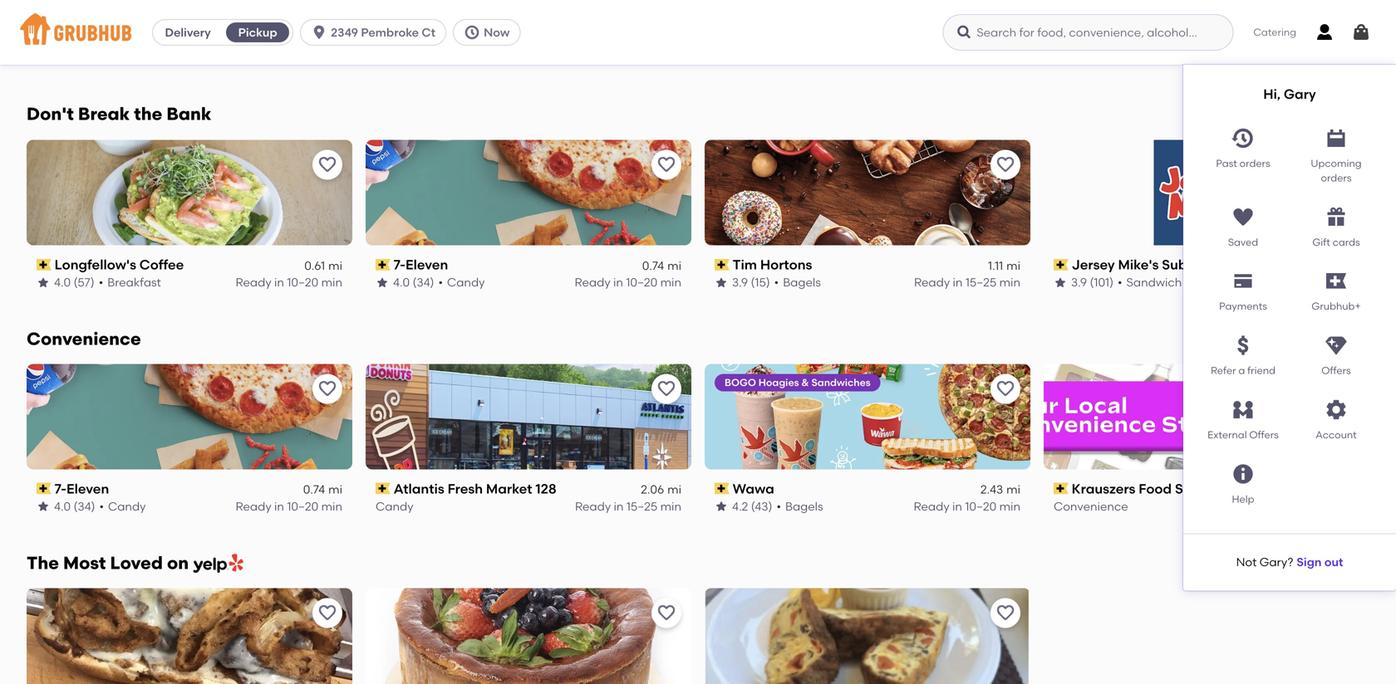 Task type: vqa. For each thing, say whether or not it's contained in the screenshot.


Task type: describe. For each thing, give the bounding box(es) containing it.
refer a friend
[[1211, 365, 1276, 377]]

3.9 for tim hortons
[[732, 276, 748, 290]]

• sandwich for rib
[[1130, 48, 1194, 62]]

mi for tim hortons logo
[[1007, 259, 1021, 273]]

0.74 mi for top 7-eleven logo
[[642, 259, 681, 273]]

jersey mike's subs
[[1072, 257, 1194, 273]]

ready in 20–30 min
[[1250, 500, 1360, 514]]

giovanna's cafe logo image
[[705, 589, 1031, 685]]

2.06
[[641, 483, 664, 497]]

krauszers food store (powered by lula) link
[[1054, 480, 1360, 499]]

save this restaurant button for l'arte della pasticceria logo
[[652, 599, 681, 629]]

mexican
[[119, 29, 175, 45]]

subscription pass image for krauszers food store (powered by lula)
[[1054, 483, 1068, 495]]

4.0 (57)
[[54, 276, 94, 290]]

past orders
[[1216, 158, 1270, 170]]

subscription pass image for chicken & rib crib
[[1054, 32, 1068, 43]]

(2386)
[[1091, 48, 1126, 62]]

partnership icon image
[[1232, 399, 1255, 422]]

7- for top 7-eleven logo
[[394, 257, 406, 273]]

chicken & rib crib
[[1072, 29, 1196, 45]]

1.11
[[988, 259, 1003, 273]]

svg image for payments
[[1232, 270, 1255, 293]]

el azteca mexican restaurant-mahwah
[[55, 29, 313, 45]]

ready in 15–25 min for tim hortons
[[914, 276, 1021, 290]]

b-balls meatballs logo image
[[27, 589, 352, 685]]

account
[[1316, 429, 1357, 441]]

2.06 mi
[[641, 483, 681, 497]]

save this restaurant image for b-balls meatballs logo
[[317, 604, 337, 624]]

upcoming orders
[[1311, 158, 1362, 184]]

svg image for 2349 pembroke ct
[[311, 24, 328, 41]]

save this restaurant button for jersey mike's subs logo at the top right
[[1330, 150, 1360, 180]]

break
[[78, 104, 130, 125]]

upcoming orders link
[[1290, 120, 1383, 186]]

external
[[1208, 429, 1247, 441]]

market
[[486, 481, 532, 497]]

15–25 for chicken & rib crib
[[1305, 48, 1336, 62]]

el
[[55, 29, 66, 45]]

past
[[1216, 158, 1237, 170]]

breakfast
[[107, 276, 161, 290]]

pizza for mahwah
[[454, 29, 488, 45]]

• candy for the bottommost 7-eleven logo
[[99, 500, 146, 514]]

burritos
[[115, 48, 158, 62]]

save this restaurant image for jersey mike's subs
[[1335, 155, 1355, 175]]

delivery button
[[153, 19, 223, 46]]

master
[[491, 29, 537, 45]]

0 horizontal spatial 7-eleven
[[55, 481, 109, 497]]

upcoming
[[1311, 158, 1362, 170]]

mi for top 7-eleven logo
[[667, 259, 681, 273]]

grubhub+
[[1312, 301, 1361, 313]]

svg image left 0.59
[[956, 24, 973, 41]]

3.9 (15)
[[732, 276, 770, 290]]

1.49
[[1322, 259, 1342, 273]]

ct
[[422, 25, 436, 39]]

4.2 (43)
[[732, 500, 772, 514]]

svg image for refer a friend
[[1232, 334, 1255, 357]]

mi for atlantis fresh market 128 logo
[[667, 483, 681, 497]]

• indian
[[778, 48, 822, 62]]

0.59
[[980, 31, 1003, 45]]

azteca
[[69, 29, 116, 45]]

0.60 mi
[[1318, 31, 1360, 45]]

on
[[167, 553, 189, 574]]

not
[[1236, 556, 1257, 570]]

candy for subscription pass icon corresponding to 7-eleven
[[108, 500, 146, 514]]

4.7
[[393, 48, 408, 62]]

0.60
[[1318, 31, 1342, 45]]

svg image for upcoming orders
[[1325, 127, 1348, 150]]

hi, gary
[[1263, 86, 1316, 102]]

restaurant-
[[178, 29, 256, 45]]

catering button
[[1242, 14, 1308, 51]]

past orders link
[[1197, 120, 1290, 186]]

bagels for tim hortons
[[783, 276, 821, 290]]

the
[[134, 104, 162, 125]]

mike's
[[1118, 257, 1159, 273]]

1 horizontal spatial candy
[[376, 500, 413, 514]]

a
[[1239, 365, 1245, 377]]

gift
[[1313, 236, 1330, 248]]

save this restaurant button for tim hortons logo
[[991, 150, 1021, 180]]

eleven for subscription pass image corresponding to 7-
[[406, 257, 448, 273]]

svg image for saved
[[1232, 206, 1255, 229]]

15–25 for atlantis fresh market 128
[[626, 500, 658, 514]]

crib
[[1167, 29, 1196, 45]]

tim hortons
[[733, 257, 812, 273]]

1 vertical spatial &
[[801, 377, 809, 389]]

2349 pembroke ct
[[331, 25, 436, 39]]

ready in 25–35 min
[[1251, 276, 1360, 290]]

grubhub+ button
[[1290, 263, 1383, 314]]

eleven for subscription pass icon corresponding to 7-eleven
[[66, 481, 109, 497]]

friend
[[1248, 365, 1276, 377]]

offers inside the offers link
[[1322, 365, 1351, 377]]

subscription pass image for mahwah
[[376, 32, 390, 43]]

save this restaurant image for atlantis fresh market 128
[[657, 379, 676, 399]]

0.74 mi for the bottommost 7-eleven logo
[[303, 483, 342, 497]]

external offers
[[1208, 429, 1279, 441]]

chicken
[[1072, 29, 1126, 45]]

save this restaurant button for top 7-eleven logo
[[652, 150, 681, 180]]

ready in 15–25 min for atlantis fresh market 128
[[575, 500, 681, 514]]

• burritos
[[106, 48, 158, 62]]

most
[[63, 553, 106, 574]]

25–35
[[1302, 276, 1336, 290]]

l'arte della pasticceria logo image
[[366, 589, 691, 685]]

the most loved on
[[27, 553, 193, 574]]

4.5 (298)
[[54, 48, 102, 62]]

• bagels for wawa
[[777, 500, 823, 514]]

atlantis fresh market 128 logo image
[[366, 364, 691, 470]]

tim hortons logo image
[[705, 140, 1031, 246]]

not gary ? sign out
[[1236, 556, 1343, 570]]

subscription pass image for 7-
[[376, 259, 390, 271]]

subscription pass image for longfellow's coffee
[[37, 259, 51, 271]]

offers link
[[1290, 328, 1383, 379]]

the
[[27, 553, 59, 574]]

delivery
[[165, 25, 211, 39]]

0.50
[[301, 31, 325, 45]]

15–25 for tim hortons
[[966, 276, 997, 290]]

4.0 (34) for the bottommost 7-eleven logo
[[54, 500, 95, 514]]

krauszers
[[1072, 481, 1136, 497]]

2.43 mi
[[980, 483, 1021, 497]]

subs
[[1162, 257, 1194, 273]]

subscription pass image for atlantis
[[376, 483, 390, 495]]

save this restaurant button for b-balls meatballs logo
[[312, 599, 342, 629]]



Task type: locate. For each thing, give the bounding box(es) containing it.
0 vertical spatial (34)
[[413, 276, 434, 290]]

2 3.9 from the left
[[1071, 276, 1087, 290]]

pizza up • pizza
[[454, 29, 488, 45]]

sandwich for rib
[[1139, 48, 1194, 62]]

mahwah up (674)
[[394, 29, 450, 45]]

4.0 for 7-eleven
[[54, 276, 71, 290]]

subscription pass image for el azteca mexican restaurant-mahwah
[[37, 32, 51, 43]]

mahwah left 2349
[[256, 29, 313, 45]]

save this restaurant image for longfellow's coffee
[[317, 155, 337, 175]]

orders down the upcoming
[[1321, 172, 1352, 184]]

subscription pass image left chicken
[[1054, 32, 1068, 43]]

mahwah pizza master
[[394, 29, 537, 45]]

gary for hi,
[[1284, 86, 1316, 102]]

1 vertical spatial 4.0 (34)
[[54, 500, 95, 514]]

svg image inside upcoming orders link
[[1325, 127, 1348, 150]]

svg image inside past orders link
[[1232, 127, 1255, 150]]

save this restaurant button for atlantis fresh market 128 logo
[[652, 374, 681, 404]]

(40)
[[752, 48, 774, 62]]

2 mahwah from the left
[[394, 29, 450, 45]]

indian
[[787, 48, 822, 62]]

0.74 mi
[[642, 259, 681, 273], [303, 483, 342, 497]]

• sandwich down the rib
[[1130, 48, 1194, 62]]

mi for longfellow's coffee logo
[[328, 259, 342, 273]]

save this restaurant button for krauszers food store (powered by lula) logo
[[1330, 374, 1360, 404]]

subscription pass image for jersey
[[1054, 259, 1068, 271]]

svg image for account
[[1325, 399, 1348, 422]]

5.0
[[732, 48, 749, 62]]

7-
[[394, 257, 406, 273], [55, 481, 66, 497]]

1 horizontal spatial 0.74 mi
[[642, 259, 681, 273]]

bogo hoagies & sandwiches
[[725, 377, 871, 389]]

0 vertical spatial offers
[[1322, 365, 1351, 377]]

pembroke
[[361, 25, 419, 39]]

0 horizontal spatial 7-
[[55, 481, 66, 497]]

4.0 for atlantis fresh market 128
[[54, 500, 71, 514]]

7-eleven logo image
[[366, 140, 691, 246], [27, 364, 352, 470]]

0 horizontal spatial 4.0 (34)
[[54, 500, 95, 514]]

1 horizontal spatial 7-
[[394, 257, 406, 273]]

save this restaurant image
[[317, 379, 337, 399], [996, 379, 1016, 399], [1335, 379, 1355, 399], [317, 604, 337, 624]]

10–20
[[287, 48, 319, 62], [626, 48, 658, 62], [965, 48, 997, 62], [287, 276, 319, 290], [626, 276, 658, 290], [287, 500, 319, 514], [965, 500, 997, 514]]

hoagies
[[759, 377, 799, 389]]

subscription pass image inside mahwah pizza master link
[[376, 32, 390, 43]]

don't break the bank
[[27, 104, 212, 125]]

gift cards link
[[1290, 199, 1383, 250]]

7- up the
[[55, 481, 66, 497]]

0.50 mi
[[301, 31, 342, 45]]

in
[[274, 48, 284, 62], [613, 48, 623, 62], [952, 48, 962, 62], [1292, 48, 1302, 62], [274, 276, 284, 290], [613, 276, 623, 290], [953, 276, 963, 290], [1289, 276, 1299, 290], [274, 500, 284, 514], [614, 500, 624, 514], [952, 500, 962, 514], [1289, 500, 1299, 514]]

0 horizontal spatial ready in 15–25 min
[[575, 500, 681, 514]]

& left the rib
[[1129, 29, 1139, 45]]

0 horizontal spatial offers
[[1249, 429, 1279, 441]]

gary right not
[[1260, 556, 1288, 570]]

(43)
[[751, 500, 772, 514]]

longfellow's coffee logo image
[[27, 140, 352, 246]]

1.11 mi
[[988, 259, 1021, 273]]

svg image left now
[[464, 24, 480, 41]]

grubhub plus flag logo image
[[1326, 274, 1346, 289]]

0 horizontal spatial 7-eleven logo image
[[27, 364, 352, 470]]

svg image up refer a friend
[[1232, 334, 1255, 357]]

svg image right catering button
[[1315, 22, 1335, 42]]

(powered
[[1213, 481, 1276, 497]]

& right hoagies on the bottom right of the page
[[801, 377, 809, 389]]

svg image up payments
[[1232, 270, 1255, 293]]

1 vertical spatial gary
[[1260, 556, 1288, 570]]

(674)
[[411, 48, 438, 62]]

4.8 (2386)
[[1071, 48, 1126, 62]]

4.5
[[54, 48, 71, 62]]

1 vertical spatial 7-
[[55, 481, 66, 497]]

subscription pass image inside krauszers food store (powered by lula) link
[[1054, 483, 1068, 495]]

0 horizontal spatial (34)
[[74, 500, 95, 514]]

svg image inside the now button
[[464, 24, 480, 41]]

1 horizontal spatial offers
[[1322, 365, 1351, 377]]

7- for the bottommost 7-eleven logo
[[55, 481, 66, 497]]

svg image down grubhub+
[[1325, 334, 1348, 357]]

svg image
[[1315, 22, 1335, 42], [1351, 22, 1371, 42], [1325, 127, 1348, 150], [1232, 206, 1255, 229], [1232, 334, 1255, 357], [1232, 463, 1255, 486]]

1 horizontal spatial 15–25
[[966, 276, 997, 290]]

svg image up account
[[1325, 399, 1348, 422]]

svg image left 2349
[[311, 24, 328, 41]]

eleven
[[406, 257, 448, 273], [66, 481, 109, 497]]

catering
[[1254, 26, 1296, 38]]

lula)
[[1298, 481, 1331, 497]]

svg image inside account link
[[1325, 399, 1348, 422]]

0 vertical spatial • bagels
[[774, 276, 821, 290]]

1 mahwah from the left
[[256, 29, 313, 45]]

1 vertical spatial convenience
[[1054, 500, 1128, 514]]

(34) for subscription pass image corresponding to 7-
[[413, 276, 434, 290]]

3.9 down tim
[[732, 276, 748, 290]]

svg image inside help button
[[1232, 463, 1255, 486]]

svg image inside refer a friend button
[[1232, 334, 1255, 357]]

2 horizontal spatial candy
[[447, 276, 485, 290]]

2 horizontal spatial ready in 15–25 min
[[1253, 48, 1360, 62]]

3.9 left (101)
[[1071, 276, 1087, 290]]

&
[[1129, 29, 1139, 45], [801, 377, 809, 389]]

1 horizontal spatial 4.0 (34)
[[393, 276, 434, 290]]

1 horizontal spatial 7-eleven
[[394, 257, 448, 273]]

1 vertical spatial pizza
[[451, 48, 479, 62]]

sandwich for subs
[[1127, 276, 1182, 290]]

4.0 (34) for top 7-eleven logo
[[393, 276, 434, 290]]

• pizza
[[442, 48, 479, 62]]

0 horizontal spatial 0.74
[[303, 483, 325, 497]]

0 horizontal spatial 15–25
[[626, 500, 658, 514]]

0 vertical spatial • candy
[[438, 276, 485, 290]]

sign
[[1297, 556, 1322, 570]]

sandwiches
[[812, 377, 871, 389]]

0 vertical spatial gary
[[1284, 86, 1316, 102]]

gary right hi,
[[1284, 86, 1316, 102]]

hortons
[[760, 257, 812, 273]]

food
[[1139, 481, 1172, 497]]

0 vertical spatial 0.74
[[642, 259, 664, 273]]

(34) for subscription pass icon corresponding to 7-eleven
[[74, 500, 95, 514]]

svg image right 0.60
[[1351, 22, 1371, 42]]

0 vertical spatial 7-eleven logo image
[[366, 140, 691, 246]]

0 horizontal spatial &
[[801, 377, 809, 389]]

gary
[[1284, 86, 1316, 102], [1260, 556, 1288, 570]]

• bagels down hortons
[[774, 276, 821, 290]]

4.2
[[732, 500, 748, 514]]

0 horizontal spatial orders
[[1240, 158, 1270, 170]]

1 vertical spatial • bagels
[[777, 500, 823, 514]]

save this restaurant image for the bottommost 7-eleven logo
[[317, 379, 337, 399]]

1 horizontal spatial ready in 15–25 min
[[914, 276, 1021, 290]]

4.0
[[54, 276, 71, 290], [393, 276, 410, 290], [54, 500, 71, 514]]

1 vertical spatial 7-eleven
[[55, 481, 109, 497]]

0 vertical spatial 4.0 (34)
[[393, 276, 434, 290]]

4.0 (34)
[[393, 276, 434, 290], [54, 500, 95, 514]]

2 vertical spatial ready in 15–25 min
[[575, 500, 681, 514]]

svg image for offers
[[1325, 334, 1348, 357]]

jersey mike's subs logo image
[[1154, 140, 1259, 246]]

1 horizontal spatial • candy
[[438, 276, 485, 290]]

svg image up gift cards
[[1325, 206, 1348, 229]]

bogo
[[725, 377, 756, 389]]

svg image inside the offers link
[[1325, 334, 1348, 357]]

pickup
[[238, 25, 277, 39]]

• sandwich for subs
[[1118, 276, 1182, 290]]

store
[[1175, 481, 1210, 497]]

0 horizontal spatial mahwah
[[256, 29, 313, 45]]

0 horizontal spatial convenience
[[27, 329, 141, 350]]

svg image for gift cards
[[1325, 206, 1348, 229]]

subscription pass image up the
[[37, 483, 51, 495]]

0 vertical spatial &
[[1129, 29, 1139, 45]]

star icon image
[[37, 49, 50, 62], [376, 49, 389, 62], [715, 49, 728, 62], [1054, 49, 1067, 62], [37, 276, 50, 289], [376, 276, 389, 289], [715, 276, 728, 289], [1054, 276, 1067, 289], [37, 500, 50, 514], [715, 500, 728, 514]]

svg image inside "gift cards" link
[[1325, 206, 1348, 229]]

• bagels right (43)
[[777, 500, 823, 514]]

1 vertical spatial bagels
[[785, 500, 823, 514]]

0 vertical spatial 15–25
[[1305, 48, 1336, 62]]

1 horizontal spatial convenience
[[1054, 500, 1128, 514]]

ready in 15–25 min for chicken & rib crib
[[1253, 48, 1360, 62]]

mi for jersey mike's subs logo at the top right
[[1346, 259, 1360, 273]]

svg image up help
[[1232, 463, 1255, 486]]

1 vertical spatial eleven
[[66, 481, 109, 497]]

longfellow's
[[55, 257, 136, 273]]

0 horizontal spatial 0.74 mi
[[303, 483, 342, 497]]

svg image up the upcoming
[[1325, 127, 1348, 150]]

save this restaurant image for krauszers food store (powered by lula) logo
[[1335, 379, 1355, 399]]

• sandwich down mike's
[[1118, 276, 1182, 290]]

orders for upcoming orders
[[1321, 172, 1352, 184]]

1 vertical spatial sandwich
[[1127, 276, 1182, 290]]

offers down partnership icon
[[1249, 429, 1279, 441]]

bagels down hortons
[[783, 276, 821, 290]]

128
[[535, 481, 557, 497]]

1 horizontal spatial 7-eleven logo image
[[366, 140, 691, 246]]

1 horizontal spatial 3.9
[[1071, 276, 1087, 290]]

subscription pass image for tim
[[715, 259, 729, 271]]

sandwich down mike's
[[1127, 276, 1182, 290]]

1 horizontal spatial orders
[[1321, 172, 1352, 184]]

Search for food, convenience, alcohol... search field
[[943, 14, 1234, 51]]

0 vertical spatial convenience
[[27, 329, 141, 350]]

15–25 down 0.60
[[1305, 48, 1336, 62]]

3.9 (101)
[[1071, 276, 1114, 290]]

1 vertical spatial (34)
[[74, 500, 95, 514]]

(57)
[[74, 276, 94, 290]]

candy for subscription pass image corresponding to 7-
[[447, 276, 485, 290]]

atlantis fresh market 128
[[394, 481, 557, 497]]

• sandwich
[[1130, 48, 1194, 62], [1118, 276, 1182, 290]]

• candy for top 7-eleven logo
[[438, 276, 485, 290]]

svg image for now
[[464, 24, 480, 41]]

cards
[[1333, 236, 1360, 248]]

20–30
[[1302, 500, 1336, 514]]

• breakfast
[[99, 276, 161, 290]]

sandwich down the rib
[[1139, 48, 1194, 62]]

(34)
[[413, 276, 434, 290], [74, 500, 95, 514]]

2 horizontal spatial 15–25
[[1305, 48, 1336, 62]]

0 vertical spatial 7-eleven
[[394, 257, 448, 273]]

orders inside upcoming orders
[[1321, 172, 1352, 184]]

fresh
[[448, 481, 483, 497]]

3.9 for jersey mike's subs
[[1071, 276, 1087, 290]]

0 vertical spatial pizza
[[454, 29, 488, 45]]

loved
[[110, 553, 163, 574]]

• bagels for tim hortons
[[774, 276, 821, 290]]

orders for past orders
[[1240, 158, 1270, 170]]

svg image inside payments link
[[1232, 270, 1255, 293]]

0 vertical spatial sandwich
[[1139, 48, 1194, 62]]

offers inside external offers button
[[1249, 429, 1279, 441]]

subscription pass image left "el"
[[37, 32, 51, 43]]

1 vertical spatial orders
[[1321, 172, 1352, 184]]

main navigation navigation
[[0, 0, 1396, 591]]

1 horizontal spatial 0.74
[[642, 259, 664, 273]]

0 vertical spatial • sandwich
[[1130, 48, 1194, 62]]

0 vertical spatial orders
[[1240, 158, 1270, 170]]

by
[[1279, 481, 1295, 497]]

coffee
[[139, 257, 184, 273]]

atlantis
[[394, 481, 444, 497]]

save this restaurant button for the bottommost 7-eleven logo
[[312, 374, 342, 404]]

sign out button
[[1297, 548, 1343, 578]]

1 vertical spatial 0.74
[[303, 483, 325, 497]]

1 vertical spatial 7-eleven logo image
[[27, 364, 352, 470]]

bank
[[167, 104, 212, 125]]

offers up account link
[[1322, 365, 1351, 377]]

svg image for past orders
[[1232, 127, 1255, 150]]

external offers button
[[1197, 392, 1290, 443]]

mi for the bottommost 7-eleven logo
[[328, 483, 342, 497]]

pizza for •
[[451, 48, 479, 62]]

save this restaurant image for tim hortons
[[996, 155, 1016, 175]]

ready in 15–25 min down 0.60
[[1253, 48, 1360, 62]]

krauszers food store (powered by lula)
[[1072, 481, 1331, 497]]

1 horizontal spatial (34)
[[413, 276, 434, 290]]

1 horizontal spatial eleven
[[406, 257, 448, 273]]

bagels for wawa
[[785, 500, 823, 514]]

1 vertical spatial ready in 15–25 min
[[914, 276, 1021, 290]]

save this restaurant image for 7-eleven
[[657, 155, 676, 175]]

payments
[[1219, 301, 1267, 313]]

ready in 10–20 min
[[236, 48, 342, 62], [575, 48, 681, 62], [914, 48, 1021, 62], [236, 276, 342, 290], [575, 276, 681, 290], [236, 500, 342, 514], [914, 500, 1021, 514]]

15–25 down 1.11
[[966, 276, 997, 290]]

subscription pass image left the krauszers
[[1054, 483, 1068, 495]]

subscription pass image
[[376, 32, 390, 43], [376, 259, 390, 271], [715, 259, 729, 271], [1054, 259, 1068, 271], [376, 483, 390, 495], [715, 483, 729, 495]]

wawa logo image
[[705, 364, 1031, 470]]

svg image for help
[[1232, 463, 1255, 486]]

save this restaurant button for giovanna's cafe logo
[[991, 599, 1021, 629]]

15–25
[[1305, 48, 1336, 62], [966, 276, 997, 290], [626, 500, 658, 514]]

0 vertical spatial ready in 15–25 min
[[1253, 48, 1360, 62]]

1 horizontal spatial &
[[1129, 29, 1139, 45]]

pizza down mahwah pizza master
[[451, 48, 479, 62]]

gary for not
[[1260, 556, 1288, 570]]

1 vertical spatial • sandwich
[[1118, 276, 1182, 290]]

help
[[1232, 494, 1254, 506]]

now
[[484, 25, 510, 39]]

7- right 0.61 mi at left
[[394, 257, 406, 273]]

svg image up the past orders
[[1232, 127, 1255, 150]]

(15)
[[751, 276, 770, 290]]

4.7 (674)
[[393, 48, 438, 62]]

rib
[[1142, 29, 1164, 45]]

1.49 mi
[[1322, 259, 1360, 273]]

save this restaurant image
[[317, 155, 337, 175], [657, 155, 676, 175], [996, 155, 1016, 175], [1335, 155, 1355, 175], [657, 379, 676, 399], [657, 604, 676, 624], [996, 604, 1016, 624]]

subscription pass image
[[37, 32, 51, 43], [1054, 32, 1068, 43], [37, 259, 51, 271], [37, 483, 51, 495], [1054, 483, 1068, 495]]

0 horizontal spatial • candy
[[99, 500, 146, 514]]

1 vertical spatial • candy
[[99, 500, 146, 514]]

save this restaurant button
[[312, 150, 342, 180], [652, 150, 681, 180], [991, 150, 1021, 180], [1330, 150, 1360, 180], [312, 374, 342, 404], [652, 374, 681, 404], [991, 374, 1021, 404], [1330, 374, 1360, 404], [312, 599, 342, 629], [652, 599, 681, 629], [991, 599, 1021, 629]]

0 vertical spatial eleven
[[406, 257, 448, 273]]

svg image up saved
[[1232, 206, 1255, 229]]

0 horizontal spatial 3.9
[[732, 276, 748, 290]]

convenience down (57)
[[27, 329, 141, 350]]

orders right past
[[1240, 158, 1270, 170]]

2 vertical spatial 15–25
[[626, 500, 658, 514]]

0.59 mi
[[980, 31, 1021, 45]]

convenience down the krauszers
[[1054, 500, 1128, 514]]

svg image inside saved link
[[1232, 206, 1255, 229]]

1 3.9 from the left
[[732, 276, 748, 290]]

1 vertical spatial 15–25
[[966, 276, 997, 290]]

pickup button
[[223, 19, 293, 46]]

0.74
[[642, 259, 664, 273], [303, 483, 325, 497]]

5.0 (40)
[[732, 48, 774, 62]]

ready in 15–25 min down the 2.06
[[575, 500, 681, 514]]

payments link
[[1197, 263, 1290, 314]]

bagels right (43)
[[785, 500, 823, 514]]

0.61
[[304, 259, 325, 273]]

help button
[[1197, 456, 1290, 507]]

svg image
[[311, 24, 328, 41], [464, 24, 480, 41], [956, 24, 973, 41], [1232, 127, 1255, 150], [1325, 206, 1348, 229], [1232, 270, 1255, 293], [1325, 334, 1348, 357], [1325, 399, 1348, 422]]

subscription pass image for 7-eleven
[[37, 483, 51, 495]]

1 vertical spatial 0.74 mi
[[303, 483, 342, 497]]

subscription pass image left longfellow's
[[37, 259, 51, 271]]

save this restaurant button for longfellow's coffee logo
[[312, 150, 342, 180]]

saved
[[1228, 236, 1258, 248]]

svg image inside 2349 pembroke ct button
[[311, 24, 328, 41]]

1 vertical spatial offers
[[1249, 429, 1279, 441]]

mi for wawa logo
[[1007, 483, 1021, 497]]

2.43
[[980, 483, 1003, 497]]

1 horizontal spatial mahwah
[[394, 29, 450, 45]]

krauszers food store (powered by lula) logo image
[[1044, 364, 1370, 470]]

min
[[321, 48, 342, 62], [660, 48, 681, 62], [999, 48, 1021, 62], [1339, 48, 1360, 62], [321, 276, 342, 290], [660, 276, 681, 290], [999, 276, 1021, 290], [1339, 276, 1360, 290], [321, 500, 342, 514], [660, 500, 681, 514], [999, 500, 1021, 514], [1339, 500, 1360, 514]]

15–25 down the 2.06
[[626, 500, 658, 514]]

0 vertical spatial bagels
[[783, 276, 821, 290]]

out
[[1325, 556, 1343, 570]]

ready in 15–25 min down 1.11
[[914, 276, 1021, 290]]

0 vertical spatial 0.74 mi
[[642, 259, 681, 273]]

0 horizontal spatial candy
[[108, 500, 146, 514]]

4.8
[[1071, 48, 1088, 62]]

0 horizontal spatial eleven
[[66, 481, 109, 497]]

0 vertical spatial 7-
[[394, 257, 406, 273]]

refer
[[1211, 365, 1236, 377]]



